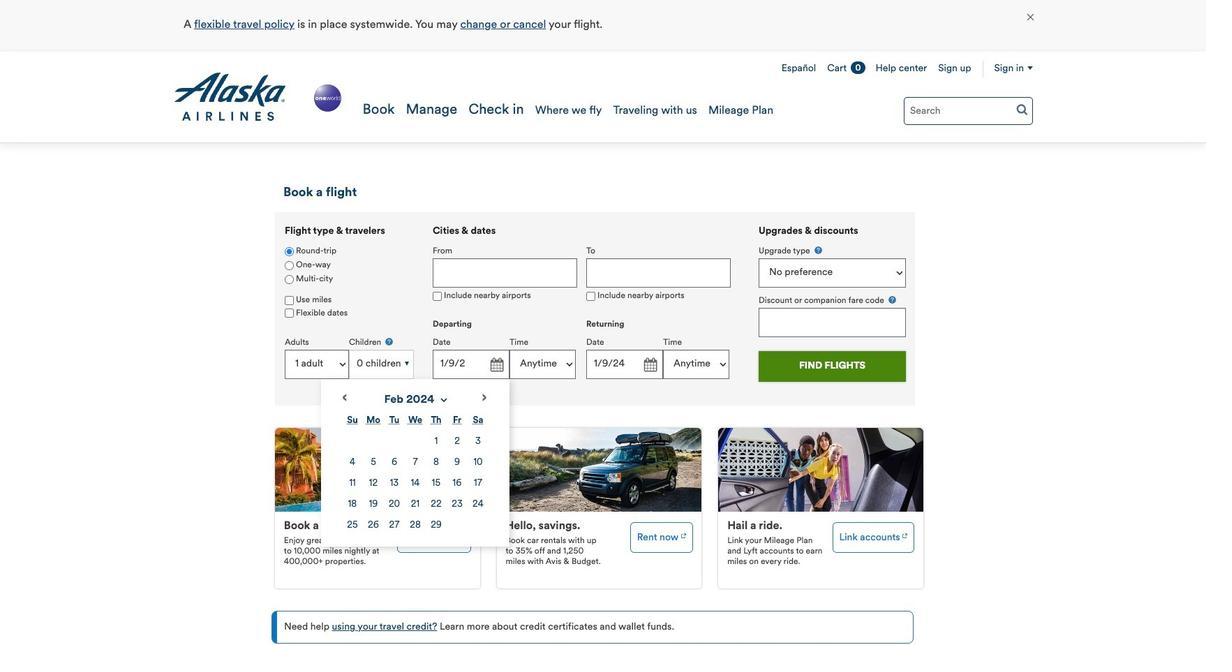 Task type: locate. For each thing, give the bounding box(es) containing it.
open datepicker image
[[487, 355, 506, 375], [640, 355, 660, 375]]

None checkbox
[[433, 292, 442, 301]]

photo of an suv driving towards a mountain image
[[497, 428, 702, 512]]

1 row from the top
[[342, 432, 489, 452]]

grid
[[342, 411, 489, 536]]

None text field
[[433, 350, 510, 379]]

None submit
[[759, 351, 907, 382]]

  checkbox
[[285, 296, 294, 305]]

some kids opening a door image
[[719, 428, 924, 512]]

cell
[[426, 432, 447, 452], [447, 432, 468, 452], [468, 432, 489, 452], [342, 452, 363, 473], [363, 452, 384, 473], [384, 452, 405, 473], [405, 452, 426, 473], [426, 452, 447, 473], [447, 452, 468, 473], [468, 452, 489, 473], [342, 473, 363, 494], [363, 473, 384, 494], [384, 473, 405, 494], [405, 473, 426, 494], [426, 473, 447, 494], [447, 473, 468, 494], [468, 473, 489, 494], [342, 494, 363, 515], [363, 494, 384, 515], [384, 494, 405, 515], [405, 494, 426, 515], [426, 494, 447, 515], [447, 494, 468, 515], [468, 494, 489, 515], [342, 515, 363, 536], [363, 515, 384, 536], [384, 515, 405, 536], [405, 515, 426, 536], [426, 515, 447, 536]]

1 horizontal spatial open datepicker image
[[640, 355, 660, 375]]

option group
[[285, 245, 414, 287]]

1   radio from the top
[[285, 247, 294, 256]]

search button image
[[1017, 103, 1029, 115]]

  radio
[[285, 247, 294, 256], [285, 261, 294, 270]]

None text field
[[433, 259, 578, 288], [587, 259, 731, 288], [759, 308, 907, 337], [587, 350, 664, 379], [433, 259, 578, 288], [587, 259, 731, 288], [759, 308, 907, 337], [587, 350, 664, 379]]

oneworld logo image
[[312, 82, 344, 114]]

2 open datepicker image from the left
[[640, 355, 660, 375]]

3 row from the top
[[342, 473, 489, 494]]

book rides image
[[903, 529, 908, 541]]

None checkbox
[[587, 292, 596, 301], [285, 309, 294, 318], [587, 292, 596, 301], [285, 309, 294, 318]]

group
[[275, 212, 423, 398], [321, 226, 740, 547], [759, 245, 907, 337]]

alaska airlines logo image
[[173, 73, 287, 122]]

5 row from the top
[[342, 515, 489, 536]]

row
[[342, 432, 489, 452], [342, 452, 489, 473], [342, 473, 489, 494], [342, 494, 489, 515], [342, 515, 489, 536]]

1 open datepicker image from the left
[[487, 355, 506, 375]]

0 horizontal spatial open datepicker image
[[487, 355, 506, 375]]

2   radio from the top
[[285, 261, 294, 270]]

0 vertical spatial   radio
[[285, 247, 294, 256]]

1 vertical spatial   radio
[[285, 261, 294, 270]]



Task type: describe. For each thing, give the bounding box(es) containing it.
4 row from the top
[[342, 494, 489, 515]]

  radio
[[285, 275, 294, 284]]

header nav bar navigation
[[0, 52, 1207, 143]]

Search text field
[[904, 97, 1034, 125]]

2 row from the top
[[342, 452, 489, 473]]

rent now image
[[681, 529, 686, 541]]

photo of a hotel with a swimming pool and palm trees image
[[275, 428, 480, 512]]



Task type: vqa. For each thing, say whether or not it's contained in the screenshot.
group
yes



